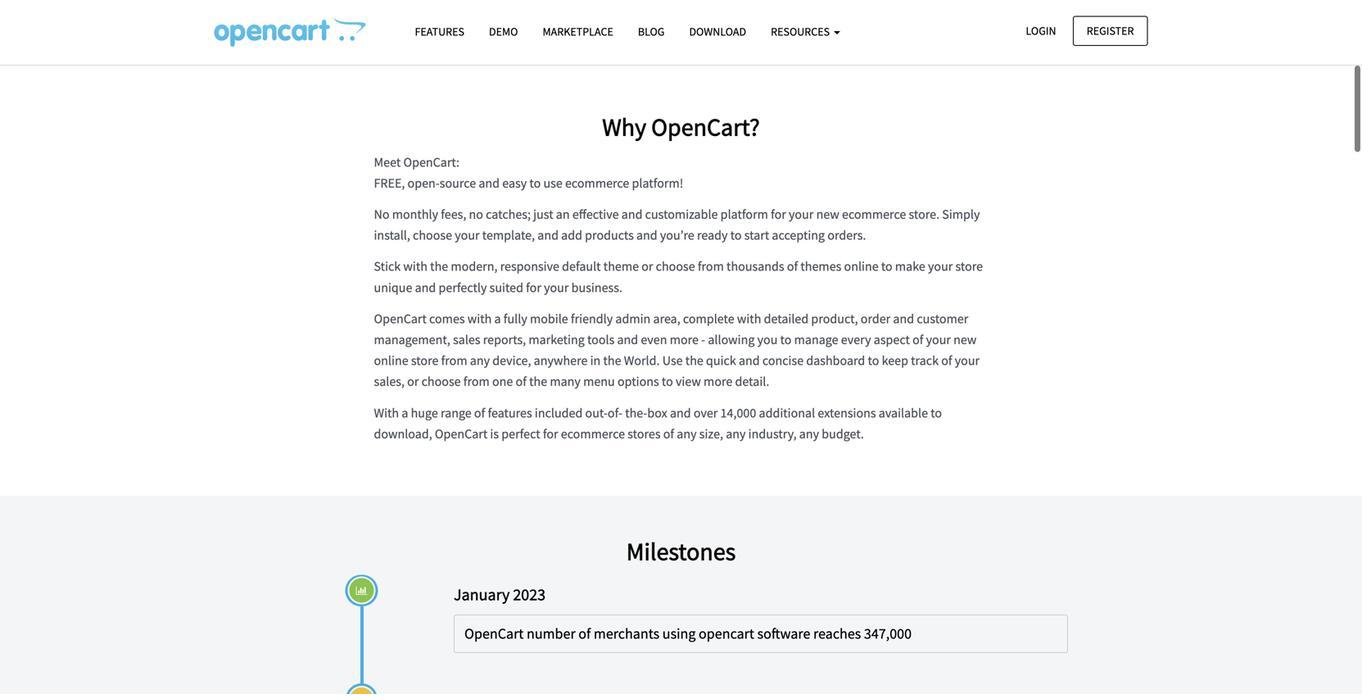 Task type: vqa. For each thing, say whether or not it's contained in the screenshot.
the rightmost for
yes



Task type: locate. For each thing, give the bounding box(es) containing it.
sales
[[453, 331, 481, 348]]

0 vertical spatial ecommerce
[[565, 175, 630, 191]]

add
[[561, 227, 583, 243]]

from left one at the bottom left of page
[[464, 373, 490, 390]]

to left sell
[[798, 31, 809, 48]]

suited
[[490, 279, 524, 296]]

professional
[[670, 31, 738, 48]]

2 horizontal spatial for
[[771, 206, 787, 223]]

customizable
[[646, 206, 718, 223]]

1 horizontal spatial or
[[459, 31, 471, 48]]

1 horizontal spatial as
[[917, 31, 929, 48]]

online up sales, on the bottom
[[374, 352, 409, 369]]

2 vertical spatial ecommerce
[[561, 426, 625, 442]]

from down the sales
[[441, 352, 468, 369]]

to left "start"
[[731, 227, 742, 243]]

complete
[[683, 311, 735, 327]]

1 vertical spatial online
[[374, 352, 409, 369]]

you're
[[660, 227, 695, 243]]

to left the make on the right of page
[[882, 258, 893, 275]]

and right box
[[670, 405, 691, 421]]

online down 'orders.'
[[845, 258, 879, 275]]

platform
[[721, 206, 769, 223]]

accepting
[[772, 227, 825, 243]]

friendly
[[571, 311, 613, 327]]

blog link
[[626, 17, 677, 46]]

1 vertical spatial store
[[411, 352, 439, 369]]

0 horizontal spatial is
[[490, 426, 499, 442]]

ready right you're
[[697, 227, 728, 243]]

of down box
[[664, 426, 675, 442]]

any down 'additional'
[[800, 426, 820, 442]]

1 vertical spatial is
[[490, 426, 499, 442]]

of up track
[[913, 331, 924, 348]]

from
[[698, 258, 724, 275], [441, 352, 468, 369], [464, 373, 490, 390]]

download
[[690, 24, 747, 39]]

the
[[430, 258, 448, 275], [604, 352, 622, 369], [686, 352, 704, 369], [529, 373, 548, 390]]

and left you're
[[637, 227, 658, 243]]

1 horizontal spatial ready
[[764, 31, 795, 48]]

opencart?
[[652, 111, 760, 142]]

any
[[470, 352, 490, 369], [677, 426, 697, 442], [726, 426, 746, 442], [800, 426, 820, 442]]

for down responsive
[[526, 279, 542, 296]]

"storefront"
[[474, 31, 541, 48]]

to left use
[[530, 175, 541, 191]]

ready
[[764, 31, 795, 48], [697, 227, 728, 243]]

opencart inside 'opencart comes with a fully mobile friendly admin area, complete with detailed product, order and customer management, sales reports, marketing tools and even more - allowing you to manage every aspect of your new online store from any device, anywhere in the world. use the quick and concise dashboard to keep track of your sales, or choose from one of the many menu options to view more detail.'
[[374, 311, 427, 327]]

orders.
[[828, 227, 867, 243]]

store inside stick with the modern, responsive default theme or choose from thousands of themes online to make your store unique and perfectly suited for your business.
[[956, 258, 983, 275]]

to left keep
[[868, 352, 880, 369]]

looks
[[612, 31, 642, 48]]

0 horizontal spatial ready
[[697, 227, 728, 243]]

0 vertical spatial choose
[[413, 227, 452, 243]]

of right one at the bottom left of page
[[516, 373, 527, 390]]

or right the side
[[459, 31, 471, 48]]

with up the allowing
[[737, 311, 762, 327]]

ecommerce inside meet opencart: free, open-source and easy to use ecommerce platform!
[[565, 175, 630, 191]]

is right 'it'
[[942, 31, 951, 48]]

online
[[845, 258, 879, 275], [374, 352, 409, 369]]

ecommerce inside no monthly fees, no catches; just an effective and customizable platform for your new ecommerce store. simply install, choose your template, and add products and you're ready to start accepting orders.
[[842, 206, 907, 223]]

ecommerce inside with a huge range of features included out-of- the-box and over 14,000 additional extensions available to download, opencart is perfect for ecommerce stores of any size, any industry, any budget.
[[561, 426, 625, 442]]

more
[[670, 331, 699, 348], [704, 373, 733, 390]]

theme
[[604, 258, 639, 275]]

1 vertical spatial ready
[[697, 227, 728, 243]]

-
[[702, 331, 706, 348]]

more left -
[[670, 331, 699, 348]]

responsive
[[500, 258, 560, 275]]

and inside meet opencart: free, open-source and easy to use ecommerce platform!
[[479, 175, 500, 191]]

1 vertical spatial for
[[526, 279, 542, 296]]

a left fully
[[495, 311, 501, 327]]

0 vertical spatial new
[[817, 206, 840, 223]]

ecommerce up 'orders.'
[[842, 206, 907, 223]]

and inside stick with the modern, responsive default theme or choose from thousands of themes online to make your store unique and perfectly suited for your business.
[[415, 279, 436, 296]]

of left 'themes'
[[787, 258, 798, 275]]

1 horizontal spatial a
[[495, 311, 501, 327]]

0 vertical spatial online
[[845, 258, 879, 275]]

size,
[[700, 426, 724, 442]]

from left thousands
[[698, 258, 724, 275]]

choose down monthly
[[413, 227, 452, 243]]

use
[[663, 352, 683, 369]]

1 vertical spatial ecommerce
[[842, 206, 907, 223]]

with
[[404, 258, 428, 275], [468, 311, 492, 327], [737, 311, 762, 327]]

sell
[[812, 31, 830, 48]]

is down features
[[490, 426, 499, 442]]

a right with
[[402, 405, 408, 421]]

opencart up management,
[[374, 311, 427, 327]]

why
[[603, 111, 647, 142]]

login
[[1026, 23, 1057, 38]]

ready left sell
[[764, 31, 795, 48]]

as left soon
[[873, 31, 885, 48]]

you
[[758, 331, 778, 348]]

reports,
[[483, 331, 526, 348]]

0 vertical spatial ready
[[764, 31, 795, 48]]

or
[[459, 31, 471, 48], [642, 258, 654, 275], [407, 373, 419, 390]]

0 horizontal spatial for
[[526, 279, 542, 296]]

0 horizontal spatial or
[[407, 373, 419, 390]]

and left easy at the left top of the page
[[479, 175, 500, 191]]

and right professional
[[740, 31, 762, 48]]

manage
[[795, 331, 839, 348]]

choose up "range"
[[422, 373, 461, 390]]

and up aspect
[[894, 311, 915, 327]]

0 horizontal spatial new
[[817, 206, 840, 223]]

2 horizontal spatial or
[[642, 258, 654, 275]]

admin
[[616, 311, 651, 327]]

0 vertical spatial from
[[698, 258, 724, 275]]

for
[[771, 206, 787, 223], [526, 279, 542, 296], [543, 426, 559, 442]]

for inside with a huge range of features included out-of- the-box and over 14,000 additional extensions available to download, opencart is perfect for ecommerce stores of any size, any industry, any budget.
[[543, 426, 559, 442]]

with up the sales
[[468, 311, 492, 327]]

easy
[[503, 175, 527, 191]]

2 as from the left
[[917, 31, 929, 48]]

more down 'quick'
[[704, 373, 733, 390]]

or right theme
[[642, 258, 654, 275]]

themes
[[801, 258, 842, 275]]

1 horizontal spatial online
[[845, 258, 879, 275]]

of right "storefront" at left
[[543, 31, 554, 48]]

huge
[[411, 405, 438, 421]]

choose down you're
[[656, 258, 695, 275]]

marketplace link
[[531, 17, 626, 46]]

from inside stick with the modern, responsive default theme or choose from thousands of themes online to make your store unique and perfectly suited for your business.
[[698, 258, 724, 275]]

and inside with a huge range of features included out-of- the-box and over 14,000 additional extensions available to download, opencart is perfect for ecommerce stores of any size, any industry, any budget.
[[670, 405, 691, 421]]

0 vertical spatial or
[[459, 31, 471, 48]]

perfectly
[[439, 279, 487, 296]]

or right sales, on the bottom
[[407, 373, 419, 390]]

range
[[441, 405, 472, 421]]

1 horizontal spatial store
[[956, 258, 983, 275]]

0 horizontal spatial as
[[873, 31, 885, 48]]

order
[[861, 311, 891, 327]]

products
[[585, 227, 634, 243]]

0 vertical spatial is
[[942, 31, 951, 48]]

is
[[942, 31, 951, 48], [490, 426, 499, 442]]

reaches
[[814, 624, 862, 643]]

ecommerce up effective
[[565, 175, 630, 191]]

as
[[873, 31, 885, 48], [917, 31, 929, 48]]

detail.
[[736, 373, 770, 390]]

1 horizontal spatial is
[[942, 31, 951, 48]]

and
[[740, 31, 762, 48], [479, 175, 500, 191], [622, 206, 643, 223], [538, 227, 559, 243], [637, 227, 658, 243], [415, 279, 436, 296], [894, 311, 915, 327], [617, 331, 639, 348], [739, 352, 760, 369], [670, 405, 691, 421]]

to inside no monthly fees, no catches; just an effective and customizable platform for your new ecommerce store. simply install, choose your template, and add products and you're ready to start accepting orders.
[[731, 227, 742, 243]]

allowing
[[708, 331, 755, 348]]

of
[[543, 31, 554, 48], [787, 258, 798, 275], [913, 331, 924, 348], [942, 352, 953, 369], [516, 373, 527, 390], [474, 405, 485, 421], [664, 426, 675, 442], [579, 624, 591, 643]]

2 vertical spatial for
[[543, 426, 559, 442]]

quick
[[706, 352, 737, 369]]

opencart left looks
[[557, 31, 609, 48]]

opencart
[[557, 31, 609, 48], [374, 311, 427, 327], [435, 426, 488, 442], [465, 624, 524, 643]]

2 horizontal spatial with
[[737, 311, 762, 327]]

1 horizontal spatial for
[[543, 426, 559, 442]]

1 horizontal spatial more
[[704, 373, 733, 390]]

0 vertical spatial a
[[495, 311, 501, 327]]

your right track
[[955, 352, 980, 369]]

demo link
[[477, 17, 531, 46]]

for inside stick with the modern, responsive default theme or choose from thousands of themes online to make your store unique and perfectly suited for your business.
[[526, 279, 542, 296]]

and inside 'the public side or "storefront" of opencart looks very professional and ready to sell almost as soon as it is installed.'
[[740, 31, 762, 48]]

store down simply
[[956, 258, 983, 275]]

with right stick on the left top of the page
[[404, 258, 428, 275]]

0 horizontal spatial more
[[670, 331, 699, 348]]

0 horizontal spatial a
[[402, 405, 408, 421]]

ready inside no monthly fees, no catches; just an effective and customizable platform for your new ecommerce store. simply install, choose your template, and add products and you're ready to start accepting orders.
[[697, 227, 728, 243]]

0 vertical spatial for
[[771, 206, 787, 223]]

january 2023
[[454, 584, 546, 605]]

and up products
[[622, 206, 643, 223]]

stores
[[628, 426, 661, 442]]

features
[[488, 405, 532, 421]]

track
[[911, 352, 939, 369]]

1 horizontal spatial with
[[468, 311, 492, 327]]

management,
[[374, 331, 451, 348]]

new down the customer
[[954, 331, 977, 348]]

ecommerce
[[565, 175, 630, 191], [842, 206, 907, 223], [561, 426, 625, 442]]

1 vertical spatial or
[[642, 258, 654, 275]]

product,
[[812, 311, 859, 327]]

of inside stick with the modern, responsive default theme or choose from thousands of themes online to make your store unique and perfectly suited for your business.
[[787, 258, 798, 275]]

new up 'orders.'
[[817, 206, 840, 223]]

and right unique
[[415, 279, 436, 296]]

soon
[[888, 31, 915, 48]]

free,
[[374, 175, 405, 191]]

concise
[[763, 352, 804, 369]]

no
[[469, 206, 483, 223]]

2 vertical spatial or
[[407, 373, 419, 390]]

or inside stick with the modern, responsive default theme or choose from thousands of themes online to make your store unique and perfectly suited for your business.
[[642, 258, 654, 275]]

any down the sales
[[470, 352, 490, 369]]

2 vertical spatial choose
[[422, 373, 461, 390]]

0 horizontal spatial online
[[374, 352, 409, 369]]

opencart down "range"
[[435, 426, 488, 442]]

the up perfectly
[[430, 258, 448, 275]]

of right track
[[942, 352, 953, 369]]

with
[[374, 405, 399, 421]]

0 vertical spatial store
[[956, 258, 983, 275]]

1 vertical spatial choose
[[656, 258, 695, 275]]

to inside meet opencart: free, open-source and easy to use ecommerce platform!
[[530, 175, 541, 191]]

opencart - company image
[[214, 17, 366, 47]]

no monthly fees, no catches; just an effective and customizable platform for your new ecommerce store. simply install, choose your template, and add products and you're ready to start accepting orders.
[[374, 206, 981, 243]]

the public side or "storefront" of opencart looks very professional and ready to sell almost as soon as it is installed.
[[374, 31, 951, 69]]

a inside with a huge range of features included out-of- the-box and over 14,000 additional extensions available to download, opencart is perfect for ecommerce stores of any size, any industry, any budget.
[[402, 405, 408, 421]]

demo
[[489, 24, 518, 39]]

to right available
[[931, 405, 942, 421]]

for up accepting
[[771, 206, 787, 223]]

your right the make on the right of page
[[929, 258, 953, 275]]

0 horizontal spatial store
[[411, 352, 439, 369]]

the left many
[[529, 373, 548, 390]]

as left 'it'
[[917, 31, 929, 48]]

1 vertical spatial new
[[954, 331, 977, 348]]

for down included at the bottom of the page
[[543, 426, 559, 442]]

to inside stick with the modern, responsive default theme or choose from thousands of themes online to make your store unique and perfectly suited for your business.
[[882, 258, 893, 275]]

monthly
[[392, 206, 438, 223]]

industry,
[[749, 426, 797, 442]]

or inside 'the public side or "storefront" of opencart looks very professional and ready to sell almost as soon as it is installed.'
[[459, 31, 471, 48]]

ecommerce down out-
[[561, 426, 625, 442]]

1 horizontal spatial new
[[954, 331, 977, 348]]

store down management,
[[411, 352, 439, 369]]

0 horizontal spatial with
[[404, 258, 428, 275]]

1 vertical spatial a
[[402, 405, 408, 421]]



Task type: describe. For each thing, give the bounding box(es) containing it.
template,
[[482, 227, 535, 243]]

choose inside 'opencart comes with a fully mobile friendly admin area, complete with detailed product, order and customer management, sales reports, marketing tools and even more - allowing you to manage every aspect of your new online store from any device, anywhere in the world. use the quick and concise dashboard to keep track of your sales, or choose from one of the many menu options to view more detail.'
[[422, 373, 461, 390]]

your down the customer
[[927, 331, 951, 348]]

and up detail.
[[739, 352, 760, 369]]

blog
[[638, 24, 665, 39]]

of-
[[608, 405, 623, 421]]

opencart inside with a huge range of features included out-of- the-box and over 14,000 additional extensions available to download, opencart is perfect for ecommerce stores of any size, any industry, any budget.
[[435, 426, 488, 442]]

the up view
[[686, 352, 704, 369]]

customer
[[917, 311, 969, 327]]

meet
[[374, 154, 401, 170]]

public
[[397, 31, 432, 48]]

choose inside no monthly fees, no catches; just an effective and customizable platform for your new ecommerce store. simply install, choose your template, and add products and you're ready to start accepting orders.
[[413, 227, 452, 243]]

the inside stick with the modern, responsive default theme or choose from thousands of themes online to make your store unique and perfectly suited for your business.
[[430, 258, 448, 275]]

to left view
[[662, 373, 673, 390]]

ready inside 'the public side or "storefront" of opencart looks very professional and ready to sell almost as soon as it is installed.'
[[764, 31, 795, 48]]

make
[[896, 258, 926, 275]]

for for the-
[[543, 426, 559, 442]]

detailed
[[764, 311, 809, 327]]

start
[[745, 227, 770, 243]]

many
[[550, 373, 581, 390]]

extensions
[[818, 405, 877, 421]]

of right "range"
[[474, 405, 485, 421]]

thousands
[[727, 258, 785, 275]]

software
[[758, 624, 811, 643]]

over
[[694, 405, 718, 421]]

marketplace
[[543, 24, 614, 39]]

world.
[[624, 352, 660, 369]]

or inside 'opencart comes with a fully mobile friendly admin area, complete with detailed product, order and customer management, sales reports, marketing tools and even more - allowing you to manage every aspect of your new online store from any device, anywhere in the world. use the quick and concise dashboard to keep track of your sales, or choose from one of the many menu options to view more detail.'
[[407, 373, 419, 390]]

to inside 'the public side or "storefront" of opencart looks very professional and ready to sell almost as soon as it is installed.'
[[798, 31, 809, 48]]

is inside with a huge range of features included out-of- the-box and over 14,000 additional extensions available to download, opencart is perfect for ecommerce stores of any size, any industry, any budget.
[[490, 426, 499, 442]]

14,000
[[721, 405, 757, 421]]

for inside no monthly fees, no catches; just an effective and customizable platform for your new ecommerce store. simply install, choose your template, and add products and you're ready to start accepting orders.
[[771, 206, 787, 223]]

open-
[[408, 175, 440, 191]]

register link
[[1073, 16, 1149, 46]]

to inside with a huge range of features included out-of- the-box and over 14,000 additional extensions available to download, opencart is perfect for ecommerce stores of any size, any industry, any budget.
[[931, 405, 942, 421]]

download link
[[677, 17, 759, 46]]

1 vertical spatial more
[[704, 373, 733, 390]]

2023
[[513, 584, 546, 605]]

1 vertical spatial from
[[441, 352, 468, 369]]

stick with the modern, responsive default theme or choose from thousands of themes online to make your store unique and perfectly suited for your business.
[[374, 258, 983, 296]]

opencart number of merchants using opencart software reaches 347,000
[[465, 624, 912, 643]]

platform!
[[632, 175, 684, 191]]

options
[[618, 373, 659, 390]]

perfect
[[502, 426, 541, 442]]

view
[[676, 373, 701, 390]]

a inside 'opencart comes with a fully mobile friendly admin area, complete with detailed product, order and customer management, sales reports, marketing tools and even more - allowing you to manage every aspect of your new online store from any device, anywhere in the world. use the quick and concise dashboard to keep track of your sales, or choose from one of the many menu options to view more detail.'
[[495, 311, 501, 327]]

installed.
[[374, 52, 424, 69]]

in
[[591, 352, 601, 369]]

with inside stick with the modern, responsive default theme or choose from thousands of themes online to make your store unique and perfectly suited for your business.
[[404, 258, 428, 275]]

register
[[1087, 23, 1135, 38]]

resources
[[771, 24, 833, 39]]

fully
[[504, 311, 528, 327]]

device,
[[493, 352, 531, 369]]

is inside 'the public side or "storefront" of opencart looks very professional and ready to sell almost as soon as it is installed.'
[[942, 31, 951, 48]]

number
[[527, 624, 576, 643]]

budget.
[[822, 426, 864, 442]]

catches;
[[486, 206, 531, 223]]

2 vertical spatial from
[[464, 373, 490, 390]]

opencart comes with a fully mobile friendly admin area, complete with detailed product, order and customer management, sales reports, marketing tools and even more - allowing you to manage every aspect of your new online store from any device, anywhere in the world. use the quick and concise dashboard to keep track of your sales, or choose from one of the many menu options to view more detail.
[[374, 311, 980, 390]]

january
[[454, 584, 510, 605]]

store.
[[909, 206, 940, 223]]

comes
[[429, 311, 465, 327]]

included
[[535, 405, 583, 421]]

one
[[493, 373, 513, 390]]

your up mobile
[[544, 279, 569, 296]]

choose inside stick with the modern, responsive default theme or choose from thousands of themes online to make your store unique and perfectly suited for your business.
[[656, 258, 695, 275]]

resources link
[[759, 17, 853, 46]]

to right you
[[781, 331, 792, 348]]

area,
[[654, 311, 681, 327]]

fees,
[[441, 206, 467, 223]]

your down "no"
[[455, 227, 480, 243]]

box
[[648, 405, 668, 421]]

download,
[[374, 426, 432, 442]]

merchants
[[594, 624, 660, 643]]

stick
[[374, 258, 401, 275]]

your up accepting
[[789, 206, 814, 223]]

why opencart?
[[603, 111, 760, 142]]

and down just
[[538, 227, 559, 243]]

it
[[932, 31, 940, 48]]

install,
[[374, 227, 410, 243]]

for for from
[[526, 279, 542, 296]]

very
[[644, 31, 668, 48]]

online inside stick with the modern, responsive default theme or choose from thousands of themes online to make your store unique and perfectly suited for your business.
[[845, 258, 879, 275]]

opencart
[[699, 624, 755, 643]]

default
[[562, 258, 601, 275]]

milestones
[[627, 536, 736, 567]]

opencart inside 'the public side or "storefront" of opencart looks very professional and ready to sell almost as soon as it is installed.'
[[557, 31, 609, 48]]

opencart:
[[404, 154, 460, 170]]

online inside 'opencart comes with a fully mobile friendly admin area, complete with detailed product, order and customer management, sales reports, marketing tools and even more - allowing you to manage every aspect of your new online store from any device, anywhere in the world. use the quick and concise dashboard to keep track of your sales, or choose from one of the many menu options to view more detail.'
[[374, 352, 409, 369]]

features
[[415, 24, 465, 39]]

side
[[434, 31, 457, 48]]

an
[[556, 206, 570, 223]]

features link
[[403, 17, 477, 46]]

out-
[[586, 405, 608, 421]]

menu
[[584, 373, 615, 390]]

0 vertical spatial more
[[670, 331, 699, 348]]

unique
[[374, 279, 413, 296]]

any inside 'opencart comes with a fully mobile friendly admin area, complete with detailed product, order and customer management, sales reports, marketing tools and even more - allowing you to manage every aspect of your new online store from any device, anywhere in the world. use the quick and concise dashboard to keep track of your sales, or choose from one of the many menu options to view more detail.'
[[470, 352, 490, 369]]

the-
[[625, 405, 648, 421]]

store inside 'opencart comes with a fully mobile friendly admin area, complete with detailed product, order and customer management, sales reports, marketing tools and even more - allowing you to manage every aspect of your new online store from any device, anywhere in the world. use the quick and concise dashboard to keep track of your sales, or choose from one of the many menu options to view more detail.'
[[411, 352, 439, 369]]

additional
[[759, 405, 816, 421]]

new inside 'opencart comes with a fully mobile friendly admin area, complete with detailed product, order and customer management, sales reports, marketing tools and even more - allowing you to manage every aspect of your new online store from any device, anywhere in the world. use the quick and concise dashboard to keep track of your sales, or choose from one of the many menu options to view more detail.'
[[954, 331, 977, 348]]

of right number
[[579, 624, 591, 643]]

every
[[841, 331, 872, 348]]

opencart down the january 2023
[[465, 624, 524, 643]]

with a huge range of features included out-of- the-box and over 14,000 additional extensions available to download, opencart is perfect for ecommerce stores of any size, any industry, any budget.
[[374, 405, 942, 442]]

marketing
[[529, 331, 585, 348]]

the right in
[[604, 352, 622, 369]]

anywhere
[[534, 352, 588, 369]]

new inside no monthly fees, no catches; just an effective and customizable platform for your new ecommerce store. simply install, choose your template, and add products and you're ready to start accepting orders.
[[817, 206, 840, 223]]

1 as from the left
[[873, 31, 885, 48]]

mobile
[[530, 311, 569, 327]]

347,000
[[864, 624, 912, 643]]

of inside 'the public side or "storefront" of opencart looks very professional and ready to sell almost as soon as it is installed.'
[[543, 31, 554, 48]]

and down the admin
[[617, 331, 639, 348]]

any left size,
[[677, 426, 697, 442]]

any down 14,000
[[726, 426, 746, 442]]

source
[[440, 175, 476, 191]]



